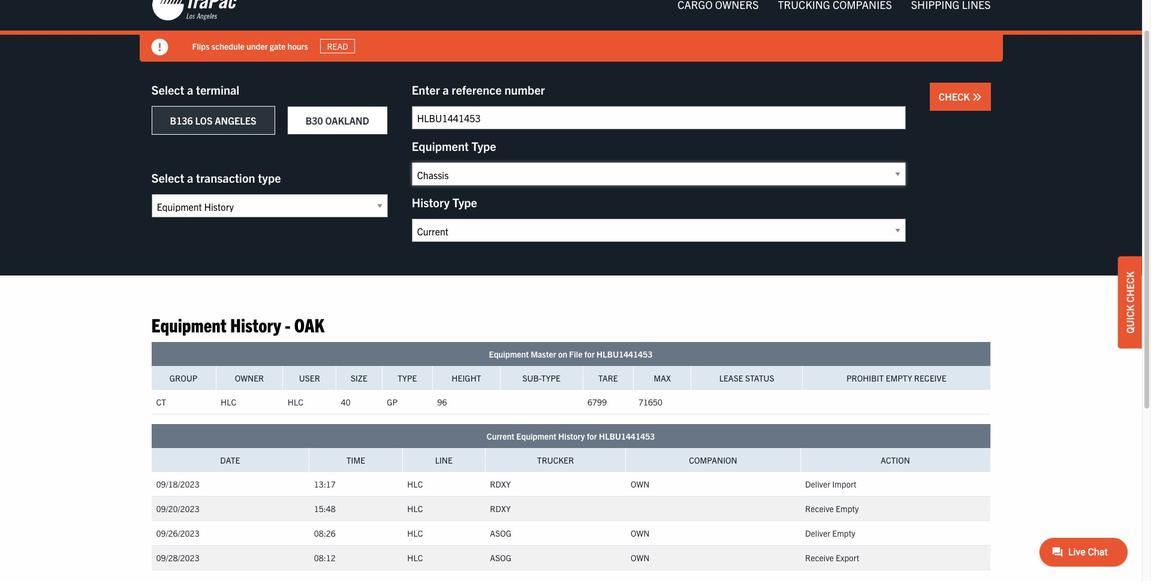 Task type: describe. For each thing, give the bounding box(es) containing it.
6799
[[588, 397, 607, 408]]

09/18/2023
[[156, 479, 199, 490]]

prohibit empty receive
[[847, 373, 947, 384]]

select for select a transaction type
[[151, 170, 184, 185]]

terminal
[[196, 82, 239, 97]]

current equipment history for hlbu1441453
[[487, 431, 655, 442]]

schedule
[[212, 41, 245, 51]]

receive export
[[805, 553, 859, 564]]

equipment for equipment master on file for hlbu1441453
[[489, 349, 529, 360]]

rdxy for 15:48
[[490, 504, 511, 515]]

enter
[[412, 82, 440, 97]]

oak
[[294, 313, 324, 336]]

08:26
[[314, 529, 336, 539]]

a for transaction
[[187, 170, 193, 185]]

hlc for 08:26
[[407, 529, 423, 539]]

flips
[[192, 41, 210, 51]]

09/28/2023
[[156, 553, 199, 564]]

09/20/2023
[[156, 504, 199, 515]]

time
[[346, 455, 365, 466]]

quick
[[1124, 305, 1136, 334]]

select a terminal
[[151, 82, 239, 97]]

40
[[341, 397, 351, 408]]

empty for deliver
[[832, 529, 856, 539]]

equipment for equipment type
[[412, 139, 469, 154]]

0 vertical spatial receive
[[914, 373, 947, 384]]

equipment up trucker
[[517, 431, 556, 442]]

read
[[327, 41, 348, 52]]

gate
[[270, 41, 286, 51]]

a for reference
[[443, 82, 449, 97]]

action
[[881, 455, 910, 466]]

file
[[569, 349, 583, 360]]

enter a reference number
[[412, 82, 545, 97]]

b136 los angeles
[[170, 115, 256, 127]]

banner containing flips schedule under gate hours
[[0, 0, 1151, 62]]

companion
[[689, 455, 737, 466]]

asog for 08:12
[[490, 553, 512, 564]]

b30
[[306, 115, 323, 127]]

-
[[285, 313, 291, 336]]

master
[[531, 349, 556, 360]]

0 horizontal spatial history
[[230, 313, 281, 336]]

prohibit
[[847, 373, 884, 384]]

09/26/2023
[[156, 529, 199, 539]]

equipment for equipment history - oak
[[151, 313, 227, 336]]

deliver import
[[805, 479, 857, 490]]

solid image inside banner
[[151, 39, 168, 56]]

user
[[299, 373, 320, 384]]

0 vertical spatial for
[[585, 349, 595, 360]]

cargo owners menu item
[[668, 0, 768, 17]]

trucking companies menu item
[[768, 0, 902, 17]]

history type
[[412, 195, 477, 210]]

receive empty
[[805, 504, 859, 515]]

own for deliver empty
[[631, 529, 650, 539]]

hlc for hlc
[[288, 397, 303, 408]]

current
[[487, 431, 515, 442]]

equipment history - oak
[[151, 313, 324, 336]]

hlc for 15:48
[[407, 504, 423, 515]]

shipping lines menu item
[[902, 0, 1001, 17]]

transaction
[[196, 170, 255, 185]]

height
[[452, 373, 481, 384]]

equipment type
[[412, 139, 496, 154]]

hlc for 08:12
[[407, 553, 423, 564]]

a for terminal
[[187, 82, 193, 97]]

los angeles image
[[151, 0, 241, 22]]



Task type: locate. For each thing, give the bounding box(es) containing it.
quick check link
[[1118, 257, 1142, 349]]

1 vertical spatial rdxy
[[490, 504, 511, 515]]

15:48
[[314, 504, 336, 515]]

1 select from the top
[[151, 82, 184, 97]]

check
[[939, 91, 972, 103], [1124, 272, 1136, 303]]

export
[[836, 553, 859, 564]]

date
[[220, 455, 240, 466]]

lease
[[719, 373, 743, 384]]

0 vertical spatial empty
[[886, 373, 912, 384]]

type for history type
[[453, 195, 477, 210]]

empty for receive
[[836, 504, 859, 515]]

b136
[[170, 115, 193, 127]]

1 vertical spatial for
[[587, 431, 597, 442]]

1 asog from the top
[[490, 529, 512, 539]]

3 own from the top
[[631, 553, 650, 564]]

owner
[[235, 373, 264, 384]]

type up gp
[[398, 373, 417, 384]]

max
[[654, 373, 671, 384]]

1 horizontal spatial check
[[1124, 272, 1136, 303]]

select a transaction type
[[151, 170, 281, 185]]

lease status
[[719, 373, 774, 384]]

0 vertical spatial asog
[[490, 529, 512, 539]]

equipment master on file for hlbu1441453
[[489, 349, 653, 360]]

type down master
[[541, 373, 561, 384]]

0 vertical spatial history
[[412, 195, 450, 210]]

read link
[[320, 39, 355, 53]]

hlc for 13:17
[[407, 479, 423, 490]]

0 vertical spatial deliver
[[805, 479, 831, 490]]

hlbu1441453 up tare
[[597, 349, 653, 360]]

deliver for deliver empty
[[805, 529, 831, 539]]

sub-type
[[523, 373, 561, 384]]

line
[[435, 455, 453, 466]]

ct
[[156, 397, 166, 408]]

import
[[832, 479, 857, 490]]

deliver for deliver import
[[805, 479, 831, 490]]

a right enter
[[443, 82, 449, 97]]

number
[[505, 82, 545, 97]]

type down enter a reference number at the top
[[472, 139, 496, 154]]

quick check
[[1124, 272, 1136, 334]]

under
[[246, 41, 268, 51]]

for
[[585, 349, 595, 360], [587, 431, 597, 442]]

0 horizontal spatial solid image
[[151, 39, 168, 56]]

1 vertical spatial receive
[[805, 504, 834, 515]]

deliver left import
[[805, 479, 831, 490]]

equipment up history type
[[412, 139, 469, 154]]

2 horizontal spatial history
[[558, 431, 585, 442]]

asog for 08:26
[[490, 529, 512, 539]]

1 deliver from the top
[[805, 479, 831, 490]]

sub-
[[523, 373, 541, 384]]

0 vertical spatial own
[[631, 479, 650, 490]]

rdxy for 13:17
[[490, 479, 511, 490]]

group
[[170, 373, 197, 384]]

a
[[187, 82, 193, 97], [443, 82, 449, 97], [187, 170, 193, 185]]

equipment up group
[[151, 313, 227, 336]]

empty for prohibit
[[886, 373, 912, 384]]

size
[[351, 373, 368, 384]]

empty up "export" in the right bottom of the page
[[832, 529, 856, 539]]

equipment
[[412, 139, 469, 154], [151, 313, 227, 336], [489, 349, 529, 360], [517, 431, 556, 442]]

1 vertical spatial select
[[151, 170, 184, 185]]

for down 6799
[[587, 431, 597, 442]]

a left terminal
[[187, 82, 193, 97]]

empty down import
[[836, 504, 859, 515]]

1 vertical spatial history
[[230, 313, 281, 336]]

check button
[[930, 83, 991, 111]]

2 vertical spatial history
[[558, 431, 585, 442]]

1 vertical spatial check
[[1124, 272, 1136, 303]]

history
[[412, 195, 450, 210], [230, 313, 281, 336], [558, 431, 585, 442]]

Enter a reference number text field
[[412, 106, 906, 130]]

type for equipment type
[[472, 139, 496, 154]]

select for select a terminal
[[151, 82, 184, 97]]

own for receive export
[[631, 553, 650, 564]]

banner
[[0, 0, 1151, 62]]

2 vertical spatial receive
[[805, 553, 834, 564]]

1 horizontal spatial solid image
[[972, 92, 982, 102]]

2 vertical spatial own
[[631, 553, 650, 564]]

b30 oakland
[[306, 115, 369, 127]]

1 vertical spatial deliver
[[805, 529, 831, 539]]

1 vertical spatial own
[[631, 529, 650, 539]]

menu bar
[[668, 0, 1001, 17]]

equipment up sub-
[[489, 349, 529, 360]]

2 deliver from the top
[[805, 529, 831, 539]]

96
[[437, 397, 447, 408]]

1 vertical spatial asog
[[490, 553, 512, 564]]

2 vertical spatial empty
[[832, 529, 856, 539]]

oakland
[[325, 115, 369, 127]]

rdxy
[[490, 479, 511, 490], [490, 504, 511, 515]]

1 vertical spatial solid image
[[972, 92, 982, 102]]

2 rdxy from the top
[[490, 504, 511, 515]]

1 vertical spatial empty
[[836, 504, 859, 515]]

empty
[[886, 373, 912, 384], [836, 504, 859, 515], [832, 529, 856, 539]]

2 select from the top
[[151, 170, 184, 185]]

los
[[195, 115, 213, 127]]

08:12
[[314, 553, 336, 564]]

deliver down receive empty on the right bottom
[[805, 529, 831, 539]]

receive for receive export
[[805, 553, 834, 564]]

0 vertical spatial select
[[151, 82, 184, 97]]

solid image inside check button
[[972, 92, 982, 102]]

trucker
[[537, 455, 574, 466]]

receive for receive empty
[[805, 504, 834, 515]]

flips schedule under gate hours
[[192, 41, 308, 51]]

asog
[[490, 529, 512, 539], [490, 553, 512, 564]]

tare
[[599, 373, 618, 384]]

1 horizontal spatial history
[[412, 195, 450, 210]]

0 vertical spatial solid image
[[151, 39, 168, 56]]

0 vertical spatial rdxy
[[490, 479, 511, 490]]

reference
[[452, 82, 502, 97]]

own
[[631, 479, 650, 490], [631, 529, 650, 539], [631, 553, 650, 564]]

check inside button
[[939, 91, 972, 103]]

gp
[[387, 397, 398, 408]]

71650
[[639, 397, 663, 408]]

2 own from the top
[[631, 529, 650, 539]]

hlbu1441453 down 71650
[[599, 431, 655, 442]]

2 asog from the top
[[490, 553, 512, 564]]

select up b136
[[151, 82, 184, 97]]

a left transaction at the top of the page
[[187, 170, 193, 185]]

1 rdxy from the top
[[490, 479, 511, 490]]

1 own from the top
[[631, 479, 650, 490]]

0 vertical spatial check
[[939, 91, 972, 103]]

deliver empty
[[805, 529, 856, 539]]

hlc
[[221, 397, 236, 408], [288, 397, 303, 408], [407, 479, 423, 490], [407, 504, 423, 515], [407, 529, 423, 539], [407, 553, 423, 564]]

receive
[[914, 373, 947, 384], [805, 504, 834, 515], [805, 553, 834, 564]]

13:17
[[314, 479, 336, 490]]

solid image
[[151, 39, 168, 56], [972, 92, 982, 102]]

type
[[258, 170, 281, 185]]

0 horizontal spatial check
[[939, 91, 972, 103]]

type down equipment type
[[453, 195, 477, 210]]

status
[[745, 373, 774, 384]]

select
[[151, 82, 184, 97], [151, 170, 184, 185]]

deliver
[[805, 479, 831, 490], [805, 529, 831, 539]]

own for deliver import
[[631, 479, 650, 490]]

for right the file
[[585, 349, 595, 360]]

0 vertical spatial hlbu1441453
[[597, 349, 653, 360]]

type for sub-type
[[541, 373, 561, 384]]

on
[[558, 349, 567, 360]]

hours
[[288, 41, 308, 51]]

hlbu1441453
[[597, 349, 653, 360], [599, 431, 655, 442]]

type
[[472, 139, 496, 154], [453, 195, 477, 210], [398, 373, 417, 384], [541, 373, 561, 384]]

select left transaction at the top of the page
[[151, 170, 184, 185]]

empty right "prohibit"
[[886, 373, 912, 384]]

angeles
[[215, 115, 256, 127]]

1 vertical spatial hlbu1441453
[[599, 431, 655, 442]]



Task type: vqa. For each thing, say whether or not it's contained in the screenshot.
History to the top
yes



